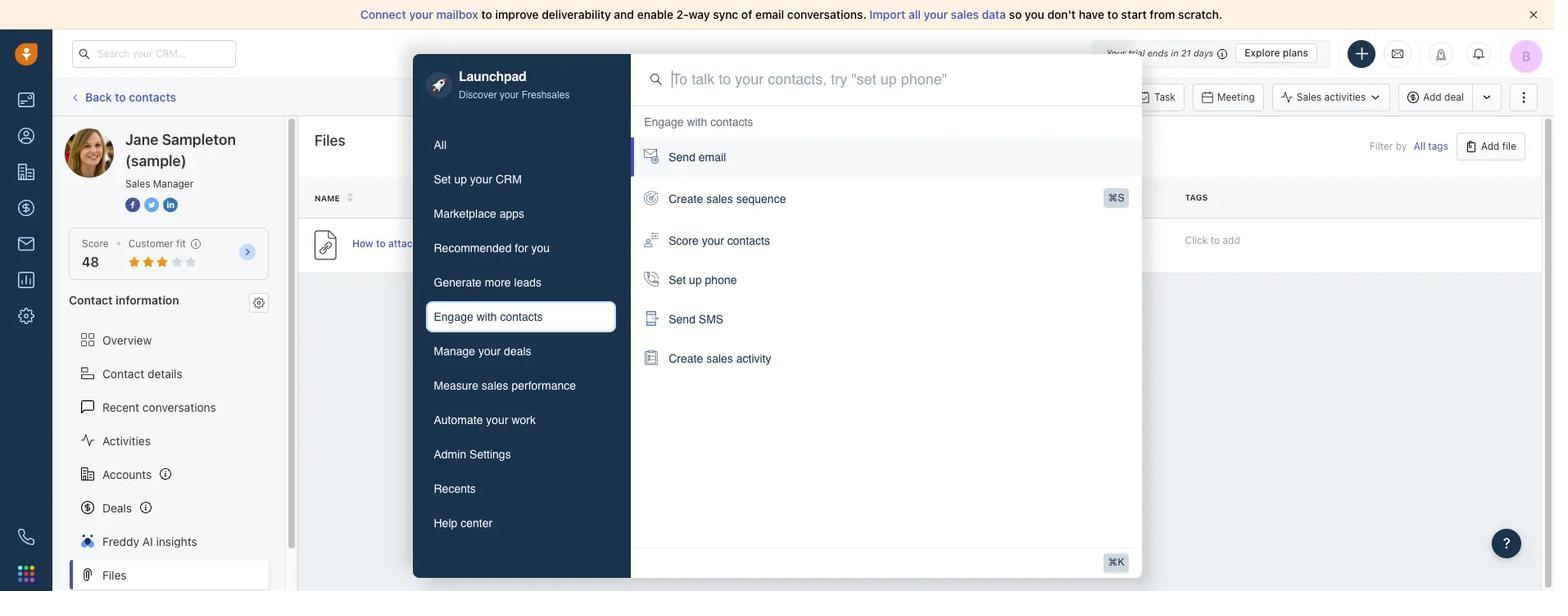 Task type: locate. For each thing, give the bounding box(es) containing it.
connect your mailbox to improve deliverability and enable 2-way sync of email conversations. import all your sales data so you don't have to start from scratch.
[[361, 7, 1223, 21]]

your up phone
[[702, 234, 724, 247]]

score up "48" button
[[82, 238, 109, 250]]

you right so
[[1025, 7, 1045, 21]]

to right files
[[444, 238, 454, 250]]

jane sampleton (sample) sales manager
[[125, 131, 236, 190]]

0 horizontal spatial add
[[1424, 91, 1442, 103]]

files
[[315, 132, 346, 149], [102, 568, 127, 582]]

add
[[1424, 91, 1442, 103], [1482, 140, 1500, 152]]

twitter circled image
[[144, 197, 159, 214]]

send left sms at the bottom left of page
[[669, 313, 696, 326]]

jane
[[125, 131, 159, 148]]

your inside "button"
[[470, 173, 493, 186]]

0 horizontal spatial set
[[434, 173, 451, 186]]

plans
[[1283, 47, 1309, 59]]

contact information
[[69, 294, 179, 308]]

admin
[[434, 448, 466, 461]]

0 vertical spatial set
[[434, 173, 451, 186]]

your
[[1106, 48, 1126, 58]]

close image
[[1530, 11, 1538, 19]]

21
[[1182, 48, 1191, 58]]

crm
[[496, 173, 522, 186]]

activities
[[102, 434, 151, 448]]

engage with contacts
[[644, 115, 753, 128], [644, 115, 753, 128], [434, 311, 543, 324]]

meeting
[[1218, 91, 1255, 103]]

1 vertical spatial create
[[669, 352, 703, 365]]

⌘ inside "press-command-k-to-open-and-close" element
[[1108, 557, 1118, 569]]

engage inside button
[[434, 311, 474, 324]]

score for your
[[669, 234, 699, 247]]

you inside button
[[531, 242, 550, 255]]

admin settings button
[[426, 439, 616, 470]]

1 horizontal spatial you
[[1025, 7, 1045, 21]]

how
[[352, 238, 373, 250]]

and
[[614, 7, 634, 21]]

contact details
[[102, 367, 183, 381]]

email right of
[[756, 7, 785, 21]]

recommended for you
[[434, 242, 550, 255]]

Search your CRM... text field
[[72, 40, 236, 68]]

1 ⌘ from the top
[[1108, 192, 1118, 204]]

send email image
[[1392, 47, 1404, 60]]

1 horizontal spatial up
[[689, 274, 702, 287]]

add left file
[[1482, 140, 1500, 152]]

add for add file
[[1482, 140, 1500, 152]]

1 vertical spatial up
[[689, 274, 702, 287]]

contacts?
[[456, 238, 503, 250]]

create for create sales activity
[[669, 352, 703, 365]]

0 vertical spatial contact
[[69, 294, 113, 308]]

sales
[[1297, 91, 1322, 103], [125, 178, 150, 190]]

engage with contacts heading
[[644, 114, 753, 130], [644, 114, 753, 130]]

recent conversations
[[102, 400, 216, 414]]

linkedin circled image
[[163, 197, 178, 214]]

filter
[[1370, 140, 1394, 153]]

set inside the list of options list box
[[669, 274, 686, 287]]

set up your crm
[[434, 173, 522, 186]]

generate more leads button
[[426, 267, 616, 298]]

sales inside button
[[482, 380, 509, 393]]

your inside launchpad discover your freshsales
[[500, 89, 519, 101]]

attach
[[388, 238, 419, 250]]

add deal button
[[1399, 83, 1473, 111]]

contact up recent at bottom left
[[102, 367, 144, 381]]

file
[[1503, 140, 1517, 152]]

improve
[[495, 7, 539, 21]]

discover
[[459, 89, 497, 101]]

phone
[[705, 274, 737, 287]]

1 vertical spatial add
[[1482, 140, 1500, 152]]

0 horizontal spatial email
[[699, 151, 726, 164]]

2 ⌘ from the top
[[1108, 557, 1118, 569]]

0 horizontal spatial files
[[102, 568, 127, 582]]

1 horizontal spatial email
[[756, 7, 785, 21]]

all
[[434, 139, 447, 152], [1414, 140, 1426, 153]]

task
[[1155, 91, 1176, 103]]

1 horizontal spatial sales
[[1297, 91, 1322, 103]]

mailbox
[[436, 7, 478, 21]]

your left crm
[[470, 173, 493, 186]]

engage inside the list of options list box
[[644, 115, 684, 128]]

explore plans
[[1245, 47, 1309, 59]]

up inside set up your crm "button"
[[454, 173, 467, 186]]

create down the send email
[[669, 192, 703, 206]]

1 create from the top
[[669, 192, 703, 206]]

1 horizontal spatial files
[[315, 132, 346, 149]]

files up "name"
[[315, 132, 346, 149]]

click to add
[[1185, 234, 1241, 246]]

files
[[421, 238, 441, 250]]

you
[[1025, 7, 1045, 21], [531, 242, 550, 255]]

1 horizontal spatial score
[[669, 234, 699, 247]]

task button
[[1130, 83, 1185, 111]]

1 vertical spatial set
[[669, 274, 686, 287]]

create sales activity
[[669, 352, 772, 365]]

set inside "button"
[[434, 173, 451, 186]]

2 create from the top
[[669, 352, 703, 365]]

1 vertical spatial send
[[669, 313, 696, 326]]

sales up facebook circled image
[[125, 178, 150, 190]]

add inside button
[[1424, 91, 1442, 103]]

up for phone
[[689, 274, 702, 287]]

0 horizontal spatial you
[[531, 242, 550, 255]]

from
[[1150, 7, 1176, 21]]

to left "start"
[[1108, 7, 1119, 21]]

⌘
[[1108, 192, 1118, 204], [1108, 557, 1118, 569]]

click
[[1185, 234, 1208, 246]]

leads
[[514, 276, 542, 289]]

contact down "48"
[[69, 294, 113, 308]]

48 button
[[82, 255, 99, 270]]

your right all
[[924, 7, 948, 21]]

of
[[742, 7, 753, 21]]

send
[[669, 151, 696, 164], [669, 313, 696, 326]]

create
[[669, 192, 703, 206], [669, 352, 703, 365]]

marketplace apps
[[434, 207, 525, 221]]

1 vertical spatial ⌘
[[1108, 557, 1118, 569]]

your
[[409, 7, 433, 21], [924, 7, 948, 21], [500, 89, 519, 101], [470, 173, 493, 186], [702, 234, 724, 247], [479, 345, 501, 358], [486, 414, 509, 427]]

0 vertical spatial email
[[756, 7, 785, 21]]

sales up automate your work
[[482, 380, 509, 393]]

sync
[[713, 7, 739, 21]]

1 horizontal spatial set
[[669, 274, 686, 287]]

0 horizontal spatial sales
[[125, 178, 150, 190]]

contact
[[69, 294, 113, 308], [102, 367, 144, 381]]

add file
[[1482, 140, 1517, 152]]

help center
[[434, 517, 493, 530]]

recents button
[[426, 474, 616, 505]]

conversations
[[143, 400, 216, 414]]

sales left sequence
[[707, 192, 733, 206]]

days
[[1194, 48, 1214, 58]]

deliverability
[[542, 7, 611, 21]]

added on
[[1061, 193, 1106, 203]]

sequence
[[736, 192, 786, 206]]

score left klo at left
[[669, 234, 699, 247]]

1 vertical spatial you
[[531, 242, 550, 255]]

tab list
[[426, 130, 616, 539]]

set
[[434, 173, 451, 186], [669, 274, 686, 287]]

0 vertical spatial add
[[1424, 91, 1442, 103]]

set for set up your crm
[[434, 173, 451, 186]]

email up "owner"
[[699, 151, 726, 164]]

email
[[756, 7, 785, 21], [699, 151, 726, 164]]

0 vertical spatial create
[[669, 192, 703, 206]]

sales for sequence
[[707, 192, 733, 206]]

0 horizontal spatial all
[[434, 139, 447, 152]]

all right by
[[1414, 140, 1426, 153]]

tab list containing all
[[426, 130, 616, 539]]

⌘ inside the list of options list box
[[1108, 192, 1118, 204]]

1 horizontal spatial add
[[1482, 140, 1500, 152]]

phone element
[[10, 521, 43, 554]]

freshworks switcher image
[[18, 566, 34, 583]]

up up marketplace
[[454, 173, 467, 186]]

sales left the activities
[[1297, 91, 1322, 103]]

files down freddy
[[102, 568, 127, 582]]

2 send from the top
[[669, 313, 696, 326]]

0 horizontal spatial score
[[82, 238, 109, 250]]

0 vertical spatial up
[[454, 173, 467, 186]]

up inside the list of options list box
[[689, 274, 702, 287]]

freshsales
[[522, 89, 570, 101]]

add left deal at the top right of the page
[[1424, 91, 1442, 103]]

recent
[[102, 400, 139, 414]]

up left phone
[[689, 274, 702, 287]]

engage with contacts inside button
[[434, 311, 543, 324]]

0 vertical spatial you
[[1025, 7, 1045, 21]]

1 vertical spatial sales
[[125, 178, 150, 190]]

sales activities button
[[1272, 83, 1399, 111], [1272, 83, 1391, 111]]

you right for
[[531, 242, 550, 255]]

sales left "activity"
[[707, 352, 733, 365]]

connect
[[361, 7, 406, 21]]

marketplace apps button
[[426, 198, 616, 230]]

name
[[315, 193, 340, 203]]

meeting button
[[1193, 83, 1264, 111]]

sales
[[951, 7, 979, 21], [707, 192, 733, 206], [707, 352, 733, 365], [482, 380, 509, 393]]

all up set up your crm
[[434, 139, 447, 152]]

create down the send sms
[[669, 352, 703, 365]]

way
[[689, 7, 710, 21]]

1 vertical spatial contact
[[102, 367, 144, 381]]

contacts inside button
[[500, 311, 543, 324]]

all button
[[426, 130, 616, 161]]

0 horizontal spatial up
[[454, 173, 467, 186]]

import
[[870, 7, 906, 21]]

0 vertical spatial send
[[669, 151, 696, 164]]

1 vertical spatial email
[[699, 151, 726, 164]]

score inside the list of options list box
[[669, 234, 699, 247]]

set up the send sms
[[669, 274, 686, 287]]

contacts
[[129, 90, 176, 104], [711, 115, 753, 128], [711, 115, 753, 128], [728, 234, 770, 247], [500, 311, 543, 324]]

1 send from the top
[[669, 151, 696, 164]]

launchpad discover your freshsales
[[459, 70, 570, 101]]

set for set up phone
[[669, 274, 686, 287]]

create for create sales sequence
[[669, 192, 703, 206]]

add inside 'button'
[[1482, 140, 1500, 152]]

send up "owner"
[[669, 151, 696, 164]]

phone image
[[18, 529, 34, 546]]

your down launchpad
[[500, 89, 519, 101]]

0 vertical spatial ⌘
[[1108, 192, 1118, 204]]

set up marketplace
[[434, 173, 451, 186]]



Task type: vqa. For each thing, say whether or not it's contained in the screenshot.
start
yes



Task type: describe. For each thing, give the bounding box(es) containing it.
connect your mailbox link
[[361, 7, 481, 21]]

to right mailbox
[[481, 7, 492, 21]]

for
[[515, 242, 528, 255]]

brad
[[688, 239, 710, 252]]

sampleton
[[162, 131, 236, 148]]

your left mailbox
[[409, 7, 433, 21]]

help
[[434, 517, 458, 530]]

your inside the list of options list box
[[702, 234, 724, 247]]

add
[[1223, 234, 1241, 246]]

how to attach files to contacts? link
[[352, 237, 503, 254]]

k
[[1118, 557, 1125, 569]]

automate your work button
[[426, 405, 616, 436]]

send for send email
[[669, 151, 696, 164]]

ai
[[142, 535, 153, 549]]

trial
[[1129, 48, 1145, 58]]

have
[[1079, 7, 1105, 21]]

all
[[909, 7, 921, 21]]

fit
[[176, 238, 186, 250]]

your trial ends in 21 days
[[1106, 48, 1214, 58]]

data
[[982, 7, 1006, 21]]

back to contacts
[[85, 90, 176, 104]]

tags
[[1429, 140, 1449, 153]]

manage
[[434, 345, 475, 358]]

measure
[[434, 380, 479, 393]]

mng settings image
[[253, 297, 265, 309]]

tags
[[1185, 193, 1208, 203]]

0 vertical spatial sales
[[1297, 91, 1322, 103]]

⌘ for s
[[1108, 192, 1118, 204]]

sales left data
[[951, 7, 979, 21]]

activity
[[736, 352, 772, 365]]

accounts
[[102, 468, 152, 482]]

apps
[[500, 207, 525, 221]]

1 vertical spatial files
[[102, 568, 127, 582]]

with inside the list of options list box
[[687, 115, 707, 128]]

so
[[1009, 7, 1022, 21]]

on
[[1093, 193, 1106, 203]]

send for send sms
[[669, 313, 696, 326]]

marketplace
[[434, 207, 496, 221]]

press-command-k-to-open-and-close element
[[1104, 554, 1129, 573]]

work
[[512, 414, 536, 427]]

set up phone
[[669, 274, 737, 287]]

sales for performance
[[482, 380, 509, 393]]

to right how
[[376, 238, 386, 250]]

ends
[[1148, 48, 1169, 58]]

generate more leads
[[434, 276, 542, 289]]

engage with contacts inside the list of options list box
[[644, 115, 753, 128]]

engage with contacts button
[[426, 302, 616, 333]]

what's new image
[[1436, 49, 1447, 60]]

⌘ for k
[[1108, 557, 1118, 569]]

⌘ s
[[1108, 192, 1125, 204]]

manager
[[153, 178, 194, 190]]

your left work
[[486, 414, 509, 427]]

facebook circled image
[[125, 197, 140, 214]]

all tags link
[[1414, 140, 1449, 153]]

create sales sequence
[[669, 192, 786, 206]]

freddy ai insights
[[102, 535, 197, 549]]

contacts inside heading
[[711, 115, 753, 128]]

measure sales performance
[[434, 380, 576, 393]]

freddy
[[102, 535, 139, 549]]

launchpad
[[459, 70, 527, 84]]

0 vertical spatial files
[[315, 132, 346, 149]]

deals
[[102, 501, 132, 515]]

start
[[1122, 7, 1147, 21]]

brad klo
[[688, 239, 727, 252]]

your left deals
[[479, 345, 501, 358]]

import all your sales data link
[[870, 7, 1009, 21]]

⌘ k
[[1108, 557, 1125, 569]]

customer fit
[[128, 238, 186, 250]]

performance
[[512, 380, 576, 393]]

2-
[[677, 7, 689, 21]]

sales for activity
[[707, 352, 733, 365]]

sms
[[699, 313, 724, 326]]

list of options list box
[[631, 106, 1142, 378]]

engage with contacts heading inside the list of options list box
[[644, 114, 753, 130]]

sales inside jane sampleton (sample) sales manager
[[125, 178, 150, 190]]

up for your
[[454, 173, 467, 186]]

To talk to your contacts, try "set up phone" field
[[672, 69, 1122, 90]]

recents
[[434, 483, 476, 496]]

more
[[485, 276, 511, 289]]

deal
[[1445, 91, 1464, 103]]

to left add
[[1211, 234, 1220, 246]]

details
[[148, 367, 183, 381]]

automate
[[434, 414, 483, 427]]

in
[[1171, 48, 1179, 58]]

explore
[[1245, 47, 1281, 59]]

score for 48
[[82, 238, 109, 250]]

with inside button
[[477, 311, 497, 324]]

send email
[[669, 151, 726, 164]]

manage your deals
[[434, 345, 532, 358]]

score your contacts
[[669, 234, 770, 247]]

contact for contact information
[[69, 294, 113, 308]]

add deal
[[1424, 91, 1464, 103]]

explore plans link
[[1236, 43, 1318, 63]]

generate
[[434, 276, 482, 289]]

(sample)
[[125, 152, 187, 170]]

activities
[[1325, 91, 1366, 103]]

add file button
[[1457, 133, 1526, 161]]

settings
[[470, 448, 511, 461]]

contact for contact details
[[102, 367, 144, 381]]

manage your deals button
[[426, 336, 616, 367]]

information
[[116, 294, 179, 308]]

klo
[[712, 239, 727, 252]]

email inside the list of options list box
[[699, 151, 726, 164]]

email
[[912, 91, 937, 103]]

measure sales performance button
[[426, 371, 616, 402]]

center
[[461, 517, 493, 530]]

conversations.
[[787, 7, 867, 21]]

1 horizontal spatial all
[[1414, 140, 1426, 153]]

all inside button
[[434, 139, 447, 152]]

deals
[[504, 345, 532, 358]]

send sms
[[669, 313, 724, 326]]

add for add deal
[[1424, 91, 1442, 103]]

to right back
[[115, 90, 126, 104]]



